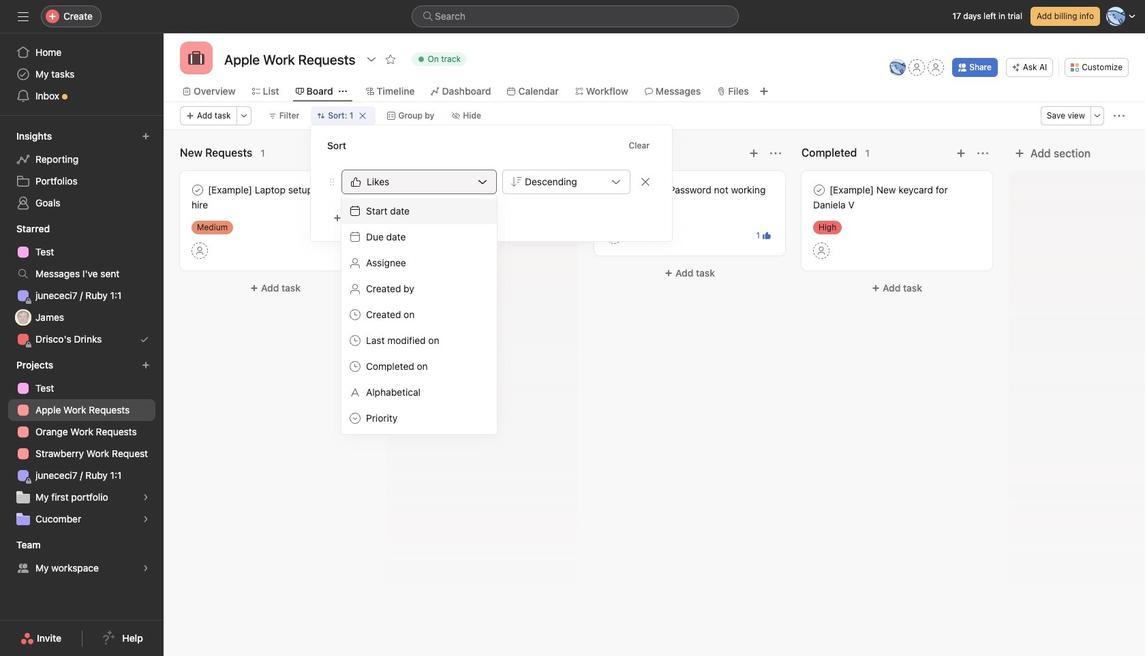 Task type: vqa. For each thing, say whether or not it's contained in the screenshot.
1st Completed icon from the bottom of the page
no



Task type: locate. For each thing, give the bounding box(es) containing it.
2 mark complete checkbox from the left
[[604, 182, 621, 199]]

list box
[[412, 5, 739, 27]]

more section actions image
[[771, 148, 782, 159], [978, 148, 989, 159]]

dialog
[[311, 126, 673, 241]]

3 mark complete checkbox from the left
[[812, 182, 828, 199]]

2 horizontal spatial mark complete checkbox
[[812, 182, 828, 199]]

add task image
[[749, 148, 760, 159], [956, 148, 967, 159]]

None text field
[[221, 47, 359, 72]]

mark complete image
[[190, 182, 206, 199], [604, 182, 621, 199], [812, 182, 828, 199]]

1 horizontal spatial add task image
[[956, 148, 967, 159]]

see details, my first portfolio image
[[142, 494, 150, 502]]

manage project members image
[[890, 59, 907, 76]]

new project or portfolio image
[[142, 362, 150, 370]]

new insights image
[[142, 132, 150, 141]]

0 horizontal spatial add task image
[[749, 148, 760, 159]]

2 mark complete image from the left
[[604, 182, 621, 199]]

1 horizontal spatial mark complete checkbox
[[604, 182, 621, 199]]

clear image
[[359, 112, 367, 120]]

1 horizontal spatial more section actions image
[[978, 148, 989, 159]]

mark complete image for 2nd add task image from the left
[[812, 182, 828, 199]]

1 horizontal spatial mark complete image
[[604, 182, 621, 199]]

menu item
[[342, 199, 497, 224]]

0 horizontal spatial mark complete checkbox
[[190, 182, 206, 199]]

starred element
[[0, 217, 164, 353]]

mark complete image for second add task image from right
[[604, 182, 621, 199]]

more actions image
[[1115, 111, 1126, 121]]

2 more section actions image from the left
[[978, 148, 989, 159]]

0 horizontal spatial mark complete image
[[190, 182, 206, 199]]

more actions image
[[240, 112, 248, 120]]

see details, cucomber image
[[142, 516, 150, 524]]

1 mark complete checkbox from the left
[[190, 182, 206, 199]]

Mark complete checkbox
[[190, 182, 206, 199], [604, 182, 621, 199], [812, 182, 828, 199]]

projects element
[[0, 353, 164, 533]]

1 mark complete image from the left
[[190, 182, 206, 199]]

0 horizontal spatial more section actions image
[[771, 148, 782, 159]]

tab actions image
[[339, 87, 347, 95]]

see details, my workspace image
[[142, 565, 150, 573]]

1 more section actions image from the left
[[771, 148, 782, 159]]

2 horizontal spatial mark complete image
[[812, 182, 828, 199]]

3 mark complete image from the left
[[812, 182, 828, 199]]



Task type: describe. For each thing, give the bounding box(es) containing it.
add to starred image
[[385, 54, 396, 65]]

more options image
[[1094, 112, 1102, 120]]

1 add task image from the left
[[749, 148, 760, 159]]

2 add task image from the left
[[956, 148, 967, 159]]

briefcase image
[[188, 50, 205, 66]]

remove image
[[641, 177, 651, 188]]

mark complete checkbox for 2nd add task image from the left
[[812, 182, 828, 199]]

mark complete checkbox for add task icon in the left top of the page
[[190, 182, 206, 199]]

show options image
[[366, 54, 377, 65]]

hide sidebar image
[[18, 11, 29, 22]]

add task image
[[334, 148, 345, 159]]

global element
[[0, 33, 164, 115]]

add tab image
[[759, 86, 770, 97]]

more section actions image for second add task image from right
[[771, 148, 782, 159]]

1 like. you liked this task image
[[763, 232, 771, 240]]

mark complete checkbox for second add task image from right
[[604, 182, 621, 199]]

insights element
[[0, 124, 164, 217]]

teams element
[[0, 533, 164, 583]]

mark complete image for add task icon in the left top of the page
[[190, 182, 206, 199]]

more section actions image for 2nd add task image from the left
[[978, 148, 989, 159]]



